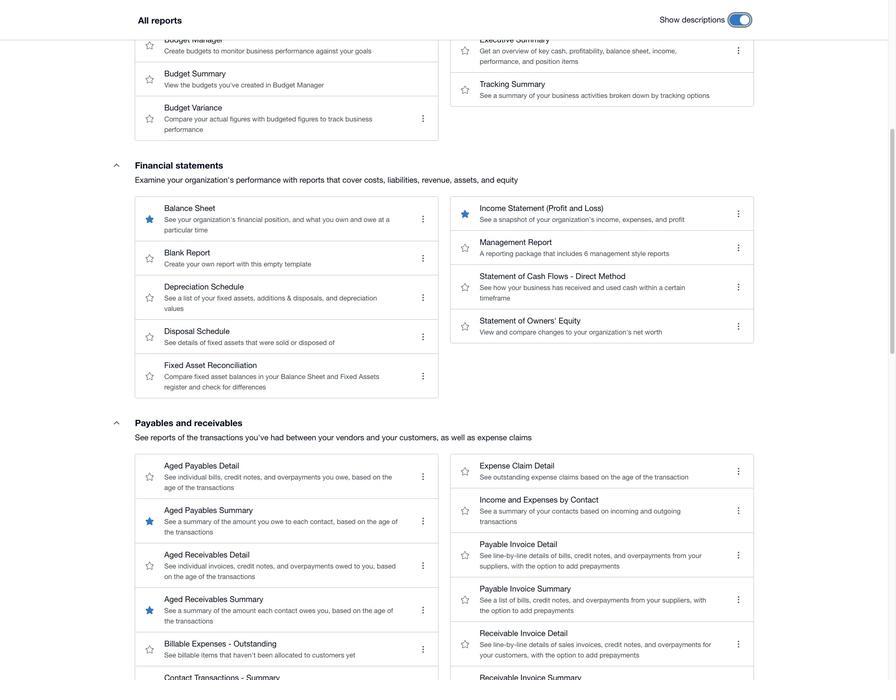 Task type: locate. For each thing, give the bounding box(es) containing it.
0 vertical spatial expenses
[[523, 496, 558, 505]]

credit inside "aged payables detail see individual bills, credit notes, and overpayments you owe, based on the age of the transactions"
[[224, 474, 241, 482]]

you, inside aged receivables detail see individual invoices, credit notes, and overpayments owed to you, based on the age of the transactions
[[362, 563, 375, 571]]

get left an
[[480, 47, 491, 55]]

favorite image for budget variance
[[139, 108, 160, 129]]

aged for aged receivables detail
[[164, 551, 183, 560]]

owe inside aged payables summary see a summary of the amount you owe to each contact, based on the age of the transactions
[[271, 518, 284, 526]]

detail for aged receivables detail
[[230, 551, 250, 560]]

1 vertical spatial add
[[520, 607, 532, 615]]

0 vertical spatial individual
[[178, 474, 207, 482]]

balance inside balance sheet see your organization's financial position, and what you own and owe at a particular time
[[164, 204, 193, 213]]

asset
[[211, 373, 227, 381]]

your inside budget variance compare your actual figures with budgeted figures to track business performance
[[194, 115, 208, 123]]

haven't
[[233, 652, 256, 660]]

that left includes
[[543, 250, 555, 258]]

- up 'received'
[[570, 272, 573, 281]]

statement for cash
[[480, 272, 516, 281]]

and inside fixed asset reconciliation compare fixed asset balances in your balance sheet and fixed assets register and check for differences
[[327, 373, 338, 381]]

1 horizontal spatial sheet
[[307, 373, 325, 381]]

0 vertical spatial cash
[[271, 13, 285, 21]]

schedule inside depreciation schedule see a list of your fixed assets, additions & disposals, and depreciation values
[[211, 282, 244, 291]]

1 vertical spatial items
[[201, 652, 218, 660]]

0 horizontal spatial invoices,
[[209, 563, 235, 571]]

individual for payables
[[178, 474, 207, 482]]

0 vertical spatial performance
[[275, 47, 314, 55]]

individual
[[178, 474, 207, 482], [178, 563, 207, 571]]

as left 'well'
[[441, 433, 449, 442]]

items inside billable expenses - outstanding see billable items that haven't been allocated to customers yet
[[201, 652, 218, 660]]

credit inside 'receivable invoice detail see line-by-line details of sales invoices, credit notes, and overpayments for your customers, with the option to add prepayments'
[[605, 641, 622, 649]]

1 horizontal spatial balance
[[281, 373, 305, 381]]

budgets up variance
[[192, 81, 217, 89]]

expense up expense
[[477, 433, 507, 442]]

1 vertical spatial manager
[[297, 81, 324, 89]]

items inside executive summary get an overview of key cash, profitability, balance sheet, income, performance, and position items
[[562, 58, 578, 65]]

performance up financial
[[236, 176, 281, 184]]

fixed down asset
[[194, 373, 209, 381]]

expense down claim
[[531, 474, 557, 482]]

the inside payable invoice summary see a list of bills, credit notes, and overpayments from your suppliers, with the option to add prepayments
[[480, 607, 489, 615]]

2 line from the top
[[517, 641, 527, 649]]

business right track
[[345, 115, 372, 123]]

statement up the how
[[480, 272, 516, 281]]

schedule up assets
[[197, 327, 230, 336]]

0 vertical spatial you
[[323, 216, 334, 224]]

0 horizontal spatial as
[[441, 433, 449, 442]]

0 vertical spatial add
[[566, 563, 578, 571]]

statement down timeframe
[[480, 316, 516, 325]]

more options image for aged payables detail
[[413, 466, 434, 487]]

owe left at
[[364, 216, 376, 224]]

your inside financial statements examine your organization's performance with reports that cover costs, liabilities, revenue, assets, and equity
[[167, 176, 183, 184]]

customers, down receivable
[[495, 652, 529, 660]]

more options image for management report
[[728, 237, 749, 258]]

list up receivable
[[499, 597, 507, 605]]

compare down variance
[[164, 115, 192, 123]]

0 horizontal spatial own
[[202, 260, 214, 268]]

1 horizontal spatial cash
[[623, 284, 637, 292]]

particular
[[164, 226, 193, 234]]

1 vertical spatial expense
[[531, 474, 557, 482]]

receivable
[[480, 629, 518, 638]]

- left outstanding
[[228, 640, 231, 649]]

equity
[[497, 176, 518, 184]]

payables
[[135, 418, 173, 429], [185, 462, 217, 471], [185, 506, 217, 515]]

1 horizontal spatial by
[[651, 92, 659, 100]]

report
[[528, 238, 552, 247], [186, 248, 210, 257]]

1 vertical spatial report
[[186, 248, 210, 257]]

0 horizontal spatial list
[[183, 294, 192, 302]]

expenses up billable
[[192, 640, 226, 649]]

1 vertical spatial details
[[529, 552, 549, 560]]

3 aged from the top
[[164, 551, 183, 560]]

customers, left 'well'
[[399, 433, 439, 442]]

2 horizontal spatial bills,
[[559, 552, 572, 560]]

4 aged from the top
[[164, 595, 183, 604]]

more options image
[[413, 209, 434, 230], [728, 237, 749, 258], [413, 248, 434, 269], [413, 466, 434, 487], [728, 500, 749, 521], [413, 511, 434, 532], [728, 545, 749, 566], [728, 589, 749, 610]]

contact,
[[310, 518, 335, 526]]

with inside financial statements examine your organization's performance with reports that cover costs, liabilities, revenue, assets, and equity
[[283, 176, 297, 184]]

business down cash at the right of the page
[[523, 284, 550, 292]]

1 horizontal spatial you've
[[245, 433, 268, 442]]

invoices, inside aged receivables detail see individual invoices, credit notes, and overpayments owed to you, based on the age of the transactions
[[209, 563, 235, 571]]

a inside get a clearer picture of your future cash flow link
[[177, 13, 181, 21]]

2 vertical spatial payables
[[185, 506, 217, 515]]

own right what
[[336, 216, 348, 224]]

invoice for payable invoice detail
[[510, 540, 535, 549]]

1 income from the top
[[480, 204, 506, 213]]

fixed down "report"
[[217, 294, 232, 302]]

a inside statement of cash flows - direct method see how your business has received and used cash within a certain timeframe
[[659, 284, 663, 292]]

favorite image
[[139, 35, 160, 56], [139, 108, 160, 129], [455, 237, 476, 258], [455, 277, 476, 298], [139, 326, 160, 347], [139, 366, 160, 387], [455, 461, 476, 482], [139, 466, 160, 487], [455, 634, 476, 655], [139, 639, 160, 660]]

you, inside aged receivables summary see a summary of the amount each contact owes you, based on the age of the transactions
[[317, 607, 330, 615]]

see inside balance sheet see your organization's financial position, and what you own and owe at a particular time
[[164, 216, 176, 224]]

your inside the payable invoice detail see line-by-line details of bills, credit notes, and overpayments from your suppliers, with the option to add prepayments
[[688, 552, 702, 560]]

favorite image for blank report
[[139, 248, 160, 269]]

report down time
[[186, 248, 210, 257]]

more options image for fixed asset reconciliation
[[413, 366, 434, 387]]

notes, inside "aged payables detail see individual bills, credit notes, and overpayments you owe, based on the age of the transactions"
[[243, 474, 262, 482]]

you right what
[[323, 216, 334, 224]]

you, for aged receivables detail
[[362, 563, 375, 571]]

manager down picture
[[192, 35, 223, 44]]

income for income statement (profit and loss)
[[480, 204, 506, 213]]

own left "report"
[[202, 260, 214, 268]]

0 horizontal spatial each
[[258, 607, 273, 615]]

0 vertical spatial report
[[528, 238, 552, 247]]

balance inside fixed asset reconciliation compare fixed asset balances in your balance sheet and fixed assets register and check for differences
[[281, 373, 305, 381]]

and inside statement of cash flows - direct method see how your business has received and used cash within a certain timeframe
[[593, 284, 604, 292]]

reports
[[151, 14, 182, 25], [300, 176, 325, 184], [648, 250, 669, 258], [151, 433, 176, 442]]

profitability,
[[569, 47, 604, 55]]

budgets
[[186, 47, 211, 55], [192, 81, 217, 89]]

organization's up time
[[193, 216, 236, 224]]

on inside income and expenses by contact see a summary of your contacts based on incoming and outgoing transactions
[[601, 508, 609, 516]]

1 horizontal spatial option
[[537, 563, 556, 571]]

income
[[480, 204, 506, 213], [480, 496, 506, 505]]

your inside tracking summary see a summary of your business activities broken down by tracking options
[[537, 92, 550, 100]]

income for income and expenses by contact
[[480, 496, 506, 505]]

0 vertical spatial prepayments
[[580, 563, 620, 571]]

figures right actual
[[230, 115, 250, 123]]

organization's inside statement of owners' equity view and compare changes to your organization's net worth
[[589, 329, 632, 336]]

create for budget
[[164, 47, 184, 55]]

details for payable
[[529, 552, 549, 560]]

sheet up time
[[195, 204, 215, 213]]

2 line- from the top
[[493, 641, 506, 649]]

1 payable from the top
[[480, 540, 508, 549]]

age inside aged payables summary see a summary of the amount you owe to each contact, based on the age of the transactions
[[379, 518, 390, 526]]

1 vertical spatial expenses
[[192, 640, 226, 649]]

you left owe,
[[322, 474, 334, 482]]

you've left had
[[245, 433, 268, 442]]

0 vertical spatial fixed
[[217, 294, 232, 302]]

equity
[[559, 316, 581, 325]]

list down depreciation
[[183, 294, 192, 302]]

2 horizontal spatial option
[[557, 652, 576, 660]]

see inside payable invoice summary see a list of bills, credit notes, and overpayments from your suppliers, with the option to add prepayments
[[480, 597, 491, 605]]

1 vertical spatial bills,
[[559, 552, 572, 560]]

vendors
[[336, 433, 364, 442]]

summary inside aged receivables summary see a summary of the amount each contact owes you, based on the age of the transactions
[[230, 595, 263, 604]]

2 create from the top
[[164, 260, 184, 268]]

line inside the payable invoice detail see line-by-line details of bills, credit notes, and overpayments from your suppliers, with the option to add prepayments
[[517, 552, 527, 560]]

favorite image for receivable invoice detail
[[455, 634, 476, 655]]

payable inside payable invoice summary see a list of bills, credit notes, and overpayments from your suppliers, with the option to add prepayments
[[480, 585, 508, 594]]

fixed left assets
[[208, 339, 222, 347]]

1 compare from the top
[[164, 115, 192, 123]]

expenses
[[523, 496, 558, 505], [192, 640, 226, 649]]

0 vertical spatial own
[[336, 216, 348, 224]]

2 amount from the top
[[233, 607, 256, 615]]

organization's left net
[[589, 329, 632, 336]]

create down blank
[[164, 260, 184, 268]]

sheet,
[[632, 47, 651, 55]]

2 expand report group image from the top
[[106, 412, 127, 433]]

that left cover
[[327, 176, 340, 184]]

future
[[251, 13, 269, 21]]

more options image for balance sheet
[[413, 209, 434, 230]]

1 horizontal spatial -
[[570, 272, 573, 281]]

payables for aged payables detail
[[185, 462, 217, 471]]

you've left created
[[219, 81, 239, 89]]

based right owes
[[332, 607, 351, 615]]

assets
[[359, 373, 379, 381]]

detail for receivable invoice detail
[[548, 629, 568, 638]]

assets, additions
[[234, 294, 285, 302]]

0 vertical spatial income,
[[653, 47, 677, 55]]

favorite image for aged payables detail
[[139, 466, 160, 487]]

a
[[480, 250, 484, 258]]

0 horizontal spatial you've
[[219, 81, 239, 89]]

income, right sheet,
[[653, 47, 677, 55]]

based
[[352, 474, 371, 482], [580, 474, 599, 482], [580, 508, 599, 516], [337, 518, 356, 526], [377, 563, 396, 571], [332, 607, 351, 615]]

1 horizontal spatial bills,
[[517, 597, 531, 605]]

with inside 'receivable invoice detail see line-by-line details of sales invoices, credit notes, and overpayments for your customers, with the option to add prepayments'
[[531, 652, 543, 660]]

compare
[[164, 115, 192, 123], [164, 373, 192, 381]]

1 horizontal spatial figures
[[298, 115, 318, 123]]

that inside disposal schedule see details of fixed assets that were sold or disposed of
[[246, 339, 258, 347]]

1 vertical spatial each
[[258, 607, 273, 615]]

list
[[183, 294, 192, 302], [499, 597, 507, 605]]

assets
[[224, 339, 244, 347]]

reports inside financial statements examine your organization's performance with reports that cover costs, liabilities, revenue, assets, and equity
[[300, 176, 325, 184]]

empty
[[264, 260, 283, 268]]

schedule down "report"
[[211, 282, 244, 291]]

you up aged receivables detail see individual invoices, credit notes, and overpayments owed to you, based on the age of the transactions
[[258, 518, 269, 526]]

summary
[[499, 92, 527, 100], [499, 508, 527, 516], [183, 518, 212, 526], [183, 607, 212, 615]]

you, for aged receivables summary
[[317, 607, 330, 615]]

income, inside executive summary get an overview of key cash, profitability, balance sheet, income, performance, and position items
[[653, 47, 677, 55]]

1 expand report group image from the top
[[106, 155, 127, 176]]

0 vertical spatial line
[[517, 552, 527, 560]]

transactions inside payables and receivables see reports of the transactions you've had between your vendors and your customers, as well as expense claims
[[200, 433, 243, 442]]

fixed left asset
[[164, 361, 183, 370]]

2 payable from the top
[[480, 585, 508, 594]]

more options image for aged receivables detail
[[413, 555, 434, 576]]

remove favorite image for aged payables summary
[[139, 511, 160, 532]]

0 horizontal spatial for
[[222, 384, 231, 391]]

detail for expense claim detail
[[534, 462, 554, 471]]

2 vertical spatial invoice
[[520, 629, 546, 638]]

aged receivables summary see a summary of the amount each contact owes you, based on the age of the transactions
[[164, 595, 393, 626]]

1 vertical spatial own
[[202, 260, 214, 268]]

favorite image for budget summary
[[139, 69, 160, 90]]

2 vertical spatial performance
[[236, 176, 281, 184]]

cover
[[342, 176, 362, 184]]

balance down or at left
[[281, 373, 305, 381]]

1 horizontal spatial expenses
[[523, 496, 558, 505]]

you for balance sheet
[[323, 216, 334, 224]]

of
[[228, 13, 234, 21], [531, 47, 537, 55], [529, 92, 535, 100], [529, 216, 535, 224], [518, 272, 525, 281], [194, 294, 200, 302], [518, 316, 525, 325], [200, 339, 206, 347], [329, 339, 335, 347], [178, 433, 185, 442], [635, 474, 641, 482], [177, 484, 183, 492], [529, 508, 535, 516], [213, 518, 219, 526], [392, 518, 398, 526], [551, 552, 557, 560], [198, 573, 204, 581], [509, 597, 515, 605], [213, 607, 219, 615], [387, 607, 393, 615], [551, 641, 557, 649]]

0 vertical spatial by
[[651, 92, 659, 100]]

favorite image for fixed asset reconciliation
[[139, 366, 160, 387]]

report up package
[[528, 238, 552, 247]]

notes,
[[243, 474, 262, 482], [593, 552, 612, 560], [256, 563, 275, 571], [552, 597, 571, 605], [624, 641, 643, 649]]

based right owed
[[377, 563, 396, 571]]

and inside payable invoice summary see a list of bills, credit notes, and overpayments from your suppliers, with the option to add prepayments
[[573, 597, 584, 605]]

1 vertical spatial claims
[[559, 474, 579, 482]]

1 horizontal spatial you,
[[362, 563, 375, 571]]

1 vertical spatial owe
[[271, 518, 284, 526]]

favorite image for aged receivables detail
[[139, 555, 160, 576]]

invoice
[[510, 540, 535, 549], [510, 585, 535, 594], [520, 629, 546, 638]]

manager inside budget summary view the budgets you've created in budget manager
[[297, 81, 324, 89]]

1 individual from the top
[[178, 474, 207, 482]]

fixed asset reconciliation compare fixed asset balances in your balance sheet and fixed assets register and check for differences
[[164, 361, 379, 391]]

0 vertical spatial budgets
[[186, 47, 211, 55]]

1 horizontal spatial for
[[703, 641, 711, 649]]

payable invoice summary see a list of bills, credit notes, and overpayments from your suppliers, with the option to add prepayments
[[480, 585, 706, 615]]

balance up particular
[[164, 204, 193, 213]]

by up contacts
[[560, 496, 568, 505]]

0 vertical spatial by-
[[506, 552, 517, 560]]

depreciation schedule see a list of your fixed assets, additions & disposals, and depreciation values
[[164, 282, 377, 313]]

0 vertical spatial -
[[570, 272, 573, 281]]

0 vertical spatial invoices,
[[209, 563, 235, 571]]

more options image for executive summary
[[728, 40, 749, 61]]

summary inside tracking summary see a summary of your business activities broken down by tracking options
[[511, 80, 545, 89]]

0 horizontal spatial by
[[560, 496, 568, 505]]

see inside the income statement (profit and loss) see a snapshot of your organization's income, expenses, and profit
[[480, 216, 491, 224]]

disposals,
[[293, 294, 324, 302]]

1 horizontal spatial manager
[[297, 81, 324, 89]]

fixed inside depreciation schedule see a list of your fixed assets, additions & disposals, and depreciation values
[[217, 294, 232, 302]]

1 amount from the top
[[233, 518, 256, 526]]

cash right used on the right of the page
[[623, 284, 637, 292]]

based right owe,
[[352, 474, 371, 482]]

remove favorite image for income statement (profit and loss)
[[455, 203, 476, 224]]

you, right owes
[[317, 607, 330, 615]]

2 vertical spatial fixed
[[194, 373, 209, 381]]

detail inside the payable invoice detail see line-by-line details of bills, credit notes, and overpayments from your suppliers, with the option to add prepayments
[[537, 540, 557, 549]]

0 horizontal spatial manager
[[192, 35, 223, 44]]

line- inside 'receivable invoice detail see line-by-line details of sales invoices, credit notes, and overpayments for your customers, with the option to add prepayments'
[[493, 641, 506, 649]]

figures right 'budgeted'
[[298, 115, 318, 123]]

0 vertical spatial list
[[183, 294, 192, 302]]

based down contact at the right of page
[[580, 508, 599, 516]]

see inside aged payables summary see a summary of the amount you owe to each contact, based on the age of the transactions
[[164, 518, 176, 526]]

more options image for payable invoice detail
[[728, 545, 749, 566]]

favorite image for depreciation schedule
[[139, 287, 160, 308]]

customers,
[[399, 433, 439, 442], [495, 652, 529, 660]]

payables inside "aged payables detail see individual bills, credit notes, and overpayments you owe, based on the age of the transactions"
[[185, 462, 217, 471]]

based up contact at the right of page
[[580, 474, 599, 482]]

income inside the income statement (profit and loss) see a snapshot of your organization's income, expenses, and profit
[[480, 204, 506, 213]]

budget for budget manager
[[164, 35, 190, 44]]

add inside payable invoice summary see a list of bills, credit notes, and overpayments from your suppliers, with the option to add prepayments
[[520, 607, 532, 615]]

favorite image
[[455, 40, 476, 61], [139, 69, 160, 90], [455, 79, 476, 100], [139, 248, 160, 269], [139, 287, 160, 308], [455, 316, 476, 337], [455, 500, 476, 521], [455, 545, 476, 566], [139, 555, 160, 576], [455, 589, 476, 610], [139, 679, 160, 681]]

view inside statement of owners' equity view and compare changes to your organization's net worth
[[480, 329, 494, 336]]

and
[[522, 58, 534, 65], [481, 176, 494, 184], [569, 204, 583, 213], [292, 216, 304, 224], [350, 216, 362, 224], [655, 216, 667, 224], [593, 284, 604, 292], [326, 294, 337, 302], [496, 329, 507, 336], [327, 373, 338, 381], [176, 418, 192, 429], [366, 433, 380, 442], [264, 474, 276, 482], [508, 496, 521, 505], [640, 508, 652, 516], [614, 552, 626, 560], [277, 563, 288, 571], [573, 597, 584, 605], [644, 641, 656, 649]]

more options image for expense claim detail
[[728, 461, 749, 482]]

0 vertical spatial customers,
[[399, 433, 439, 442]]

summary
[[516, 35, 550, 44], [192, 69, 226, 78], [511, 80, 545, 89], [219, 506, 253, 515], [537, 585, 571, 594], [230, 595, 263, 604]]

performance left against
[[275, 47, 314, 55]]

1 horizontal spatial as
[[467, 433, 475, 442]]

organization's down statements
[[185, 176, 234, 184]]

claims up claim
[[509, 433, 532, 442]]

items right billable
[[201, 652, 218, 660]]

business right monitor
[[246, 47, 273, 55]]

performance inside budget variance compare your actual figures with budgeted figures to track business performance
[[164, 126, 203, 134]]

income down the outstanding
[[480, 496, 506, 505]]

each left contact,
[[293, 518, 308, 526]]

reconciliation
[[207, 361, 257, 370]]

fixed
[[164, 361, 183, 370], [340, 373, 357, 381]]

2 aged from the top
[[164, 506, 183, 515]]

that left were
[[246, 339, 258, 347]]

individual for receivables
[[178, 563, 207, 571]]

based inside aged receivables detail see individual invoices, credit notes, and overpayments owed to you, based on the age of the transactions
[[377, 563, 396, 571]]

business left activities
[[552, 92, 579, 100]]

compare inside fixed asset reconciliation compare fixed asset balances in your balance sheet and fixed assets register and check for differences
[[164, 373, 192, 381]]

1 vertical spatial prepayments
[[534, 607, 574, 615]]

direct
[[576, 272, 596, 281]]

income, for income statement (profit and loss)
[[596, 216, 621, 224]]

1 line from the top
[[517, 552, 527, 560]]

2 receivables from the top
[[185, 595, 227, 604]]

own inside blank report create your own report with this empty template
[[202, 260, 214, 268]]

1 horizontal spatial suppliers,
[[662, 597, 692, 605]]

you, right owed
[[362, 563, 375, 571]]

0 horizontal spatial report
[[186, 248, 210, 257]]

invoice inside payable invoice summary see a list of bills, credit notes, and overpayments from your suppliers, with the option to add prepayments
[[510, 585, 535, 594]]

manager down against
[[297, 81, 324, 89]]

transactions
[[200, 433, 243, 442], [197, 484, 234, 492], [480, 518, 517, 526], [176, 529, 213, 537], [218, 573, 255, 581], [176, 618, 213, 626]]

based right contact,
[[337, 518, 356, 526]]

1 create from the top
[[164, 47, 184, 55]]

1 vertical spatial view
[[480, 329, 494, 336]]

you for aged payables summary
[[258, 518, 269, 526]]

0 horizontal spatial customers,
[[399, 433, 439, 442]]

details for receivable
[[529, 641, 549, 649]]

your inside blank report create your own report with this empty template
[[186, 260, 200, 268]]

own
[[336, 216, 348, 224], [202, 260, 214, 268]]

financial statements examine your organization's performance with reports that cover costs, liabilities, revenue, assets, and equity
[[135, 160, 518, 184]]

1 vertical spatial you've
[[245, 433, 268, 442]]

you inside balance sheet see your organization's financial position, and what you own and owe at a particular time
[[323, 216, 334, 224]]

remove favorite image for balance sheet
[[139, 209, 160, 230]]

each left contact
[[258, 607, 273, 615]]

0 vertical spatial expense
[[477, 433, 507, 442]]

detail for aged payables detail
[[219, 462, 239, 471]]

of inside the income statement (profit and loss) see a snapshot of your organization's income, expenses, and profit
[[529, 216, 535, 224]]

get inside executive summary get an overview of key cash, profitability, balance sheet, income, performance, and position items
[[480, 47, 491, 55]]

income, down loss)
[[596, 216, 621, 224]]

budgets left monitor
[[186, 47, 211, 55]]

fixed left assets
[[340, 373, 357, 381]]

2 by- from the top
[[506, 641, 517, 649]]

method
[[599, 272, 626, 281]]

depreciation
[[339, 294, 377, 302]]

your
[[236, 13, 249, 21], [340, 47, 353, 55], [537, 92, 550, 100], [194, 115, 208, 123], [167, 176, 183, 184], [178, 216, 191, 224], [537, 216, 550, 224], [186, 260, 200, 268], [508, 284, 521, 292], [202, 294, 215, 302], [574, 329, 587, 336], [318, 433, 334, 442], [382, 433, 397, 442], [537, 508, 550, 516], [688, 552, 702, 560], [647, 597, 660, 605], [480, 652, 493, 660]]

1 vertical spatial by-
[[506, 641, 517, 649]]

2 compare from the top
[[164, 373, 192, 381]]

aged inside aged receivables detail see individual invoices, credit notes, and overpayments owed to you, based on the age of the transactions
[[164, 551, 183, 560]]

0 vertical spatial amount
[[233, 518, 256, 526]]

income up snapshot
[[480, 204, 506, 213]]

2 income from the top
[[480, 496, 506, 505]]

claim
[[512, 462, 532, 471]]

list inside payable invoice summary see a list of bills, credit notes, and overpayments from your suppliers, with the option to add prepayments
[[499, 597, 507, 605]]

clearer
[[183, 13, 203, 21]]

budget for budget variance
[[164, 103, 190, 112]]

get
[[164, 13, 175, 21], [480, 47, 491, 55]]

that left 'haven't'
[[220, 652, 231, 660]]

by right down at the right top of page
[[651, 92, 659, 100]]

0 horizontal spatial from
[[631, 597, 645, 605]]

0 vertical spatial payable
[[480, 540, 508, 549]]

create inside blank report create your own report with this empty template
[[164, 260, 184, 268]]

details inside the payable invoice detail see line-by-line details of bills, credit notes, and overpayments from your suppliers, with the option to add prepayments
[[529, 552, 549, 560]]

payable invoice detail see line-by-line details of bills, credit notes, and overpayments from your suppliers, with the option to add prepayments
[[480, 540, 702, 571]]

1 vertical spatial suppliers,
[[662, 597, 692, 605]]

1 vertical spatial customers,
[[495, 652, 529, 660]]

age inside expense claim detail see outstanding expense claims based on the age of the transaction
[[622, 474, 633, 482]]

1 vertical spatial receivables
[[185, 595, 227, 604]]

schedule inside disposal schedule see details of fixed assets that were sold or disposed of
[[197, 327, 230, 336]]

expense
[[477, 433, 507, 442], [531, 474, 557, 482]]

amount inside aged receivables summary see a summary of the amount each contact owes you, based on the age of the transactions
[[233, 607, 256, 615]]

compare up register and
[[164, 373, 192, 381]]

owe up aged receivables detail see individual invoices, credit notes, and overpayments owed to you, based on the age of the transactions
[[271, 518, 284, 526]]

2 vertical spatial statement
[[480, 316, 516, 325]]

that
[[327, 176, 340, 184], [543, 250, 555, 258], [246, 339, 258, 347], [220, 652, 231, 660]]

claims up contact at the right of page
[[559, 474, 579, 482]]

1 vertical spatial for
[[703, 641, 711, 649]]

1 horizontal spatial from
[[673, 552, 686, 560]]

more options image
[[728, 40, 749, 61], [413, 108, 434, 129], [728, 203, 749, 224], [728, 277, 749, 298], [413, 287, 434, 308], [728, 316, 749, 337], [413, 326, 434, 347], [413, 366, 434, 387], [728, 461, 749, 482], [413, 555, 434, 576], [413, 600, 434, 621], [728, 634, 749, 655], [413, 639, 434, 660]]

1 vertical spatial income,
[[596, 216, 621, 224]]

cash left flow
[[271, 13, 285, 21]]

detail
[[219, 462, 239, 471], [534, 462, 554, 471], [537, 540, 557, 549], [230, 551, 250, 560], [548, 629, 568, 638]]

1 vertical spatial balance
[[281, 373, 305, 381]]

you inside aged payables summary see a summary of the amount you owe to each contact, based on the age of the transactions
[[258, 518, 269, 526]]

executive
[[480, 35, 514, 44]]

line for receivable
[[517, 641, 527, 649]]

and inside financial statements examine your organization's performance with reports that cover costs, liabilities, revenue, assets, and equity
[[481, 176, 494, 184]]

0 horizontal spatial cash
[[271, 13, 285, 21]]

add
[[566, 563, 578, 571], [520, 607, 532, 615], [586, 652, 598, 660]]

1 horizontal spatial fixed
[[340, 373, 357, 381]]

1 horizontal spatial list
[[499, 597, 507, 605]]

that inside financial statements examine your organization's performance with reports that cover costs, liabilities, revenue, assets, and equity
[[327, 176, 340, 184]]

details
[[178, 339, 198, 347], [529, 552, 549, 560], [529, 641, 549, 649]]

to inside statement of owners' equity view and compare changes to your organization's net worth
[[566, 329, 572, 336]]

1 figures from the left
[[230, 115, 250, 123]]

see inside payables and receivables see reports of the transactions you've had between your vendors and your customers, as well as expense claims
[[135, 433, 148, 442]]

1 horizontal spatial claims
[[559, 474, 579, 482]]

0 vertical spatial balance
[[164, 204, 193, 213]]

0 horizontal spatial view
[[164, 81, 179, 89]]

notes, inside 'receivable invoice detail see line-by-line details of sales invoices, credit notes, and overpayments for your customers, with the option to add prepayments'
[[624, 641, 643, 649]]

that inside billable expenses - outstanding see billable items that haven't been allocated to customers yet
[[220, 652, 231, 660]]

items down cash,
[[562, 58, 578, 65]]

1 vertical spatial compare
[[164, 373, 192, 381]]

performance down variance
[[164, 126, 203, 134]]

0 vertical spatial you've
[[219, 81, 239, 89]]

payable for payable invoice detail
[[480, 540, 508, 549]]

1 aged from the top
[[164, 462, 183, 471]]

sheet down disposed at left
[[307, 373, 325, 381]]

favorite image for executive summary
[[455, 40, 476, 61]]

cash
[[271, 13, 285, 21], [623, 284, 637, 292]]

register and
[[164, 384, 200, 391]]

0 vertical spatial schedule
[[211, 282, 244, 291]]

descriptions
[[682, 15, 725, 24]]

expenses up contacts
[[523, 496, 558, 505]]

organization's down (profit
[[552, 216, 594, 224]]

aged inside aged payables summary see a summary of the amount you owe to each contact, based on the age of the transactions
[[164, 506, 183, 515]]

remove favorite image
[[455, 203, 476, 224], [139, 209, 160, 230], [139, 511, 160, 532], [139, 600, 160, 621]]

from inside the payable invoice detail see line-by-line details of bills, credit notes, and overpayments from your suppliers, with the option to add prepayments
[[673, 552, 686, 560]]

0 horizontal spatial suppliers,
[[480, 563, 509, 571]]

0 vertical spatial income
[[480, 204, 506, 213]]

2 vertical spatial bills,
[[517, 597, 531, 605]]

1 vertical spatial payables
[[185, 462, 217, 471]]

favorite image for budget manager
[[139, 35, 160, 56]]

owe inside balance sheet see your organization's financial position, and what you own and owe at a particular time
[[364, 216, 376, 224]]

billable expenses - outstanding see billable items that haven't been allocated to customers yet
[[164, 640, 355, 660]]

create down all reports
[[164, 47, 184, 55]]

report for management report
[[528, 238, 552, 247]]

package
[[515, 250, 541, 258]]

aged for aged receivables summary
[[164, 595, 183, 604]]

1 by- from the top
[[506, 552, 517, 560]]

see inside billable expenses - outstanding see billable items that haven't been allocated to customers yet
[[164, 652, 176, 660]]

tracking
[[661, 92, 685, 100]]

disposal
[[164, 327, 195, 336]]

create
[[164, 47, 184, 55], [164, 260, 184, 268]]

values
[[164, 305, 184, 313]]

see inside "aged payables detail see individual bills, credit notes, and overpayments you owe, based on the age of the transactions"
[[164, 474, 176, 482]]

1 vertical spatial create
[[164, 260, 184, 268]]

template
[[285, 260, 311, 268]]

1 line- from the top
[[493, 552, 506, 560]]

see inside income and expenses by contact see a summary of your contacts based on incoming and outgoing transactions
[[480, 508, 491, 516]]

credit inside aged receivables detail see individual invoices, credit notes, and overpayments owed to you, based on the age of the transactions
[[237, 563, 254, 571]]

payable for payable invoice summary
[[480, 585, 508, 594]]

get left clearer
[[164, 13, 175, 21]]

expand report group image
[[106, 155, 127, 176], [106, 412, 127, 433]]

amount for aged payables summary
[[233, 518, 256, 526]]

show
[[660, 15, 680, 24]]

1 vertical spatial income
[[480, 496, 506, 505]]

0 horizontal spatial balance
[[164, 204, 193, 213]]

1 as from the left
[[441, 433, 449, 442]]

to
[[213, 47, 219, 55], [320, 115, 326, 123], [566, 329, 572, 336], [285, 518, 291, 526], [354, 563, 360, 571], [558, 563, 564, 571], [512, 607, 518, 615], [304, 652, 310, 660], [578, 652, 584, 660]]

a inside payable invoice summary see a list of bills, credit notes, and overpayments from your suppliers, with the option to add prepayments
[[493, 597, 497, 605]]

compare inside budget variance compare your actual figures with budgeted figures to track business performance
[[164, 115, 192, 123]]

detail inside "aged payables detail see individual bills, credit notes, and overpayments you owe, based on the age of the transactions"
[[219, 462, 239, 471]]

as right 'well'
[[467, 433, 475, 442]]

payable
[[480, 540, 508, 549], [480, 585, 508, 594]]

2 vertical spatial prepayments
[[600, 652, 639, 660]]

1 vertical spatial from
[[631, 597, 645, 605]]

1 horizontal spatial invoices,
[[576, 641, 603, 649]]

0 vertical spatial sheet
[[195, 204, 215, 213]]

create for blank
[[164, 260, 184, 268]]

prepayments inside payable invoice summary see a list of bills, credit notes, and overpayments from your suppliers, with the option to add prepayments
[[534, 607, 574, 615]]

items
[[562, 58, 578, 65], [201, 652, 218, 660]]

statement up snapshot
[[508, 204, 544, 213]]

business inside statement of cash flows - direct method see how your business has received and used cash within a certain timeframe
[[523, 284, 550, 292]]

budget manager create budgets to monitor business performance against your goals
[[164, 35, 372, 55]]

suppliers, inside payable invoice summary see a list of bills, credit notes, and overpayments from your suppliers, with the option to add prepayments
[[662, 597, 692, 605]]

2 individual from the top
[[178, 563, 207, 571]]

expand report group image for payables
[[106, 412, 127, 433]]

favorite image for payable invoice detail
[[455, 545, 476, 566]]

1 receivables from the top
[[185, 551, 227, 560]]



Task type: describe. For each thing, give the bounding box(es) containing it.
and inside "aged payables detail see individual bills, credit notes, and overpayments you owe, based on the age of the transactions"
[[264, 474, 276, 482]]

to inside budget variance compare your actual figures with budgeted figures to track business performance
[[320, 115, 326, 123]]

budgets inside budget manager create budgets to monitor business performance against your goals
[[186, 47, 211, 55]]

activities
[[581, 92, 608, 100]]

expand report group image for financial
[[106, 155, 127, 176]]

favorite image for tracking summary
[[455, 79, 476, 100]]

incoming
[[611, 508, 638, 516]]

position
[[536, 58, 560, 65]]

age inside aged receivables summary see a summary of the amount each contact owes you, based on the age of the transactions
[[374, 607, 385, 615]]

the inside payables and receivables see reports of the transactions you've had between your vendors and your customers, as well as expense claims
[[187, 433, 198, 442]]

summary inside payable invoice summary see a list of bills, credit notes, and overpayments from your suppliers, with the option to add prepayments
[[537, 585, 571, 594]]

more options image for income and expenses by contact
[[728, 500, 749, 521]]

income, for executive summary
[[653, 47, 677, 55]]

all
[[138, 14, 149, 25]]

disposed
[[299, 339, 327, 347]]

line- for payable
[[493, 552, 506, 560]]

overview
[[502, 47, 529, 55]]

claims inside expense claim detail see outstanding expense claims based on the age of the transaction
[[559, 474, 579, 482]]

to inside the payable invoice detail see line-by-line details of bills, credit notes, and overpayments from your suppliers, with the option to add prepayments
[[558, 563, 564, 571]]

6
[[584, 250, 588, 258]]

by- for payable
[[506, 552, 517, 560]]

contact
[[274, 607, 297, 615]]

- inside billable expenses - outstanding see billable items that haven't been allocated to customers yet
[[228, 640, 231, 649]]

get a clearer picture of your future cash flow link
[[135, 0, 438, 28]]

based inside aged payables summary see a summary of the amount you owe to each contact, based on the age of the transactions
[[337, 518, 356, 526]]

see inside 'receivable invoice detail see line-by-line details of sales invoices, credit notes, and overpayments for your customers, with the option to add prepayments'
[[480, 641, 491, 649]]

income statement (profit and loss) see a snapshot of your organization's income, expenses, and profit
[[480, 204, 685, 224]]

actual
[[210, 115, 228, 123]]

expenses inside income and expenses by contact see a summary of your contacts based on incoming and outgoing transactions
[[523, 496, 558, 505]]

cash,
[[551, 47, 568, 55]]

more options image for billable expenses - outstanding
[[413, 639, 434, 660]]

your inside statement of owners' equity view and compare changes to your organization's net worth
[[574, 329, 587, 336]]

variance
[[192, 103, 222, 112]]

your inside payable invoice summary see a list of bills, credit notes, and overpayments from your suppliers, with the option to add prepayments
[[647, 597, 660, 605]]

the inside the payable invoice detail see line-by-line details of bills, credit notes, and overpayments from your suppliers, with the option to add prepayments
[[526, 563, 535, 571]]

your inside statement of cash flows - direct method see how your business has received and used cash within a certain timeframe
[[508, 284, 521, 292]]

invoices, inside 'receivable invoice detail see line-by-line details of sales invoices, credit notes, and overpayments for your customers, with the option to add prepayments'
[[576, 641, 603, 649]]

and inside depreciation schedule see a list of your fixed assets, additions & disposals, and depreciation values
[[326, 294, 337, 302]]

favorite image for expense claim detail
[[455, 461, 476, 482]]

between
[[286, 433, 316, 442]]

expenses inside billable expenses - outstanding see billable items that haven't been allocated to customers yet
[[192, 640, 226, 649]]

favorite image for billable expenses - outstanding
[[139, 639, 160, 660]]

&
[[287, 294, 291, 302]]

options
[[687, 92, 710, 100]]

differences
[[233, 384, 266, 391]]

more options image for statement of owners' equity
[[728, 316, 749, 337]]

line for payable
[[517, 552, 527, 560]]

bills, inside payable invoice summary see a list of bills, credit notes, and overpayments from your suppliers, with the option to add prepayments
[[517, 597, 531, 605]]

overpayments inside "aged payables detail see individual bills, credit notes, and overpayments you owe, based on the age of the transactions"
[[277, 474, 321, 482]]

favorite image for statement of cash flows - direct method
[[455, 277, 476, 298]]

show descriptions
[[660, 15, 725, 24]]

based inside expense claim detail see outstanding expense claims based on the age of the transaction
[[580, 474, 599, 482]]

statement inside the income statement (profit and loss) see a snapshot of your organization's income, expenses, and profit
[[508, 204, 544, 213]]

billable
[[164, 640, 190, 649]]

option inside 'receivable invoice detail see line-by-line details of sales invoices, credit notes, and overpayments for your customers, with the option to add prepayments'
[[557, 652, 576, 660]]

management
[[590, 250, 630, 258]]

budget variance compare your actual figures with budgeted figures to track business performance
[[164, 103, 372, 134]]

management
[[480, 238, 526, 247]]

your inside balance sheet see your organization's financial position, and what you own and owe at a particular time
[[178, 216, 191, 224]]

outstanding
[[234, 640, 277, 649]]

contacts
[[552, 508, 578, 516]]

more options image for payable invoice summary
[[728, 589, 749, 610]]

a inside tracking summary see a summary of your business activities broken down by tracking options
[[493, 92, 497, 100]]

based inside "aged payables detail see individual bills, credit notes, and overpayments you owe, based on the age of the transactions"
[[352, 474, 371, 482]]

on inside aged receivables detail see individual invoices, credit notes, and overpayments owed to you, based on the age of the transactions
[[164, 573, 172, 581]]

schedule for disposal schedule
[[197, 327, 230, 336]]

track
[[328, 115, 343, 123]]

broken
[[609, 92, 631, 100]]

more options image for depreciation schedule
[[413, 287, 434, 308]]

at
[[378, 216, 384, 224]]

you've inside budget summary view the budgets you've created in budget manager
[[219, 81, 239, 89]]

asset
[[186, 361, 205, 370]]

0 horizontal spatial get
[[164, 13, 175, 21]]

performance inside budget manager create budgets to monitor business performance against your goals
[[275, 47, 314, 55]]

favorite image for payable invoice summary
[[455, 589, 476, 610]]

of inside expense claim detail see outstanding expense claims based on the age of the transaction
[[635, 474, 641, 482]]

flows
[[548, 272, 568, 281]]

(profit
[[546, 204, 567, 213]]

favorite image for management report
[[455, 237, 476, 258]]

monitor
[[221, 47, 245, 55]]

goals
[[355, 47, 372, 55]]

financial
[[237, 216, 263, 224]]

received
[[565, 284, 591, 292]]

budgets inside budget summary view the budgets you've created in budget manager
[[192, 81, 217, 89]]

schedule for depreciation schedule
[[211, 282, 244, 291]]

statement for owners'
[[480, 316, 516, 325]]

on inside expense claim detail see outstanding expense claims based on the age of the transaction
[[601, 474, 609, 482]]

snapshot
[[499, 216, 527, 224]]

key
[[539, 47, 549, 55]]

remove favorite image for aged receivables summary
[[139, 600, 160, 621]]

fixed inside disposal schedule see details of fixed assets that were sold or disposed of
[[208, 339, 222, 347]]

notes, inside payable invoice summary see a list of bills, credit notes, and overpayments from your suppliers, with the option to add prepayments
[[552, 597, 571, 605]]

0 vertical spatial fixed
[[164, 361, 183, 370]]

of inside payable invoice summary see a list of bills, credit notes, and overpayments from your suppliers, with the option to add prepayments
[[509, 597, 515, 605]]

1 vertical spatial fixed
[[340, 373, 357, 381]]

style
[[632, 250, 646, 258]]

against
[[316, 47, 338, 55]]

balance sheet see your organization's financial position, and what you own and owe at a particular time
[[164, 204, 390, 234]]

prepayments inside 'receivable invoice detail see line-by-line details of sales invoices, credit notes, and overpayments for your customers, with the option to add prepayments'
[[600, 652, 639, 660]]

more options image for aged receivables summary
[[413, 600, 434, 621]]

flow
[[287, 13, 300, 21]]

see inside expense claim detail see outstanding expense claims based on the age of the transaction
[[480, 474, 491, 482]]

what
[[306, 216, 321, 224]]

were
[[259, 339, 274, 347]]

of inside payables and receivables see reports of the transactions you've had between your vendors and your customers, as well as expense claims
[[178, 433, 185, 442]]

cash inside statement of cash flows - direct method see how your business has received and used cash within a certain timeframe
[[623, 284, 637, 292]]

transactions inside aged payables summary see a summary of the amount you owe to each contact, based on the age of the transactions
[[176, 529, 213, 537]]

tracking summary see a summary of your business activities broken down by tracking options
[[480, 80, 710, 100]]

on inside aged payables summary see a summary of the amount you owe to each contact, based on the age of the transactions
[[357, 518, 365, 526]]

payables inside payables and receivables see reports of the transactions you've had between your vendors and your customers, as well as expense claims
[[135, 418, 173, 429]]

option inside payable invoice summary see a list of bills, credit notes, and overpayments from your suppliers, with the option to add prepayments
[[491, 607, 511, 615]]

check
[[202, 384, 221, 391]]

transactions inside "aged payables detail see individual bills, credit notes, and overpayments you owe, based on the age of the transactions"
[[197, 484, 234, 492]]

report
[[216, 260, 235, 268]]

get a clearer picture of your future cash flow
[[164, 13, 300, 21]]

manager inside budget manager create budgets to monitor business performance against your goals
[[192, 35, 223, 44]]

your inside 'receivable invoice detail see line-by-line details of sales invoices, credit notes, and overpayments for your customers, with the option to add prepayments'
[[480, 652, 493, 660]]

business inside budget manager create budgets to monitor business performance against your goals
[[246, 47, 273, 55]]

your inside the income statement (profit and loss) see a snapshot of your organization's income, expenses, and profit
[[537, 216, 550, 224]]

a inside the income statement (profit and loss) see a snapshot of your organization's income, expenses, and profit
[[493, 216, 497, 224]]

by- for receivable
[[506, 641, 517, 649]]

of inside 'receivable invoice detail see line-by-line details of sales invoices, credit notes, and overpayments for your customers, with the option to add prepayments'
[[551, 641, 557, 649]]

to inside aged receivables detail see individual invoices, credit notes, and overpayments owed to you, based on the age of the transactions
[[354, 563, 360, 571]]

outgoing
[[654, 508, 681, 516]]

summary inside aged payables summary see a summary of the amount you owe to each contact, based on the age of the transactions
[[183, 518, 212, 526]]

depreciation
[[164, 282, 209, 291]]

favorite image for disposal schedule
[[139, 326, 160, 347]]

more options image for budget variance
[[413, 108, 434, 129]]

favorite image for income and expenses by contact
[[455, 500, 476, 521]]

assets,
[[454, 176, 479, 184]]

examine
[[135, 176, 165, 184]]

worth
[[645, 329, 662, 336]]

overpayments inside the payable invoice detail see line-by-line details of bills, credit notes, and overpayments from your suppliers, with the option to add prepayments
[[627, 552, 671, 560]]

statements
[[175, 160, 223, 171]]

each inside aged receivables summary see a summary of the amount each contact owes you, based on the age of the transactions
[[258, 607, 273, 615]]

or
[[291, 339, 297, 347]]

position,
[[264, 216, 291, 224]]

add inside the payable invoice detail see line-by-line details of bills, credit notes, and overpayments from your suppliers, with the option to add prepayments
[[566, 563, 578, 571]]

business inside budget variance compare your actual figures with budgeted figures to track business performance
[[345, 115, 372, 123]]

had
[[271, 433, 284, 442]]

customers
[[312, 652, 344, 660]]

an
[[493, 47, 500, 55]]

disposal schedule see details of fixed assets that were sold or disposed of
[[164, 327, 335, 347]]

performance,
[[480, 58, 520, 65]]

cash
[[527, 272, 545, 281]]

amount for aged receivables summary
[[233, 607, 256, 615]]

owe,
[[335, 474, 350, 482]]

of inside the payable invoice detail see line-by-line details of bills, credit notes, and overpayments from your suppliers, with the option to add prepayments
[[551, 552, 557, 560]]

financial
[[135, 160, 173, 171]]

aged for aged payables summary
[[164, 506, 183, 515]]

summary inside aged receivables summary see a summary of the amount each contact owes you, based on the age of the transactions
[[183, 607, 212, 615]]

more options image for income statement (profit and loss)
[[728, 203, 749, 224]]

blank report create your own report with this empty template
[[164, 248, 311, 268]]

time
[[195, 226, 208, 234]]

includes
[[557, 250, 582, 258]]

compare
[[509, 329, 536, 336]]

sheet inside fixed asset reconciliation compare fixed asset balances in your balance sheet and fixed assets register and check for differences
[[307, 373, 325, 381]]

invoice for receivable invoice detail
[[520, 629, 546, 638]]

budget for budget summary
[[164, 69, 190, 78]]

2 as from the left
[[467, 433, 475, 442]]

budget summary view the budgets you've created in budget manager
[[164, 69, 324, 89]]

reporting
[[486, 250, 513, 258]]

more options image for aged payables summary
[[413, 511, 434, 532]]

receivables for detail
[[185, 551, 227, 560]]

favorite image for statement of owners' equity
[[455, 316, 476, 337]]

summary inside aged payables summary see a summary of the amount you owe to each contact, based on the age of the transactions
[[219, 506, 253, 515]]

overpayments inside 'receivable invoice detail see line-by-line details of sales invoices, credit notes, and overpayments for your customers, with the option to add prepayments'
[[658, 641, 701, 649]]

suppliers, inside the payable invoice detail see line-by-line details of bills, credit notes, and overpayments from your suppliers, with the option to add prepayments
[[480, 563, 509, 571]]

line- for receivable
[[493, 641, 506, 649]]

expense inside expense claim detail see outstanding expense claims based on the age of the transaction
[[531, 474, 557, 482]]

allocated
[[275, 652, 302, 660]]

report for blank report
[[186, 248, 210, 257]]

loss)
[[585, 204, 603, 213]]

for inside 'receivable invoice detail see line-by-line details of sales invoices, credit notes, and overpayments for your customers, with the option to add prepayments'
[[703, 641, 711, 649]]

been
[[258, 652, 273, 660]]

all reports
[[138, 14, 182, 25]]

cash inside get a clearer picture of your future cash flow link
[[271, 13, 285, 21]]

well
[[451, 433, 465, 442]]

aged receivables detail see individual invoices, credit notes, and overpayments owed to you, based on the age of the transactions
[[164, 551, 396, 581]]

this
[[251, 260, 262, 268]]

changes
[[538, 329, 564, 336]]

reports inside payables and receivables see reports of the transactions you've had between your vendors and your customers, as well as expense claims
[[151, 433, 176, 442]]

view inside budget summary view the budgets you've created in budget manager
[[164, 81, 179, 89]]

to inside budget manager create budgets to monitor business performance against your goals
[[213, 47, 219, 55]]

receivables for summary
[[185, 595, 227, 604]]

list inside depreciation schedule see a list of your fixed assets, additions & disposals, and depreciation values
[[183, 294, 192, 302]]

expense claim detail see outstanding expense claims based on the age of the transaction
[[480, 462, 689, 482]]

by inside income and expenses by contact see a summary of your contacts based on incoming and outgoing transactions
[[560, 496, 568, 505]]

reports inside management report a reporting package that includes 6 management style reports
[[648, 250, 669, 258]]

see inside depreciation schedule see a list of your fixed assets, additions & disposals, and depreciation values
[[164, 294, 176, 302]]

more options image for statement of cash flows - direct method
[[728, 277, 749, 298]]

owes
[[299, 607, 315, 615]]

organization's inside the income statement (profit and loss) see a snapshot of your organization's income, expenses, and profit
[[552, 216, 594, 224]]

budgeted
[[267, 115, 296, 123]]

more options image for disposal schedule
[[413, 326, 434, 347]]

2 figures from the left
[[298, 115, 318, 123]]

on inside aged receivables summary see a summary of the amount each contact owes you, based on the age of the transactions
[[353, 607, 361, 615]]

aged for aged payables detail
[[164, 462, 183, 471]]

yet
[[346, 652, 355, 660]]

and inside aged receivables detail see individual invoices, credit notes, and overpayments owed to you, based on the age of the transactions
[[277, 563, 288, 571]]

transactions inside aged receivables summary see a summary of the amount each contact owes you, based on the age of the transactions
[[176, 618, 213, 626]]

more options image for blank report
[[413, 248, 434, 269]]

balance
[[606, 47, 630, 55]]

on inside "aged payables detail see individual bills, credit notes, and overpayments you owe, based on the age of the transactions"
[[373, 474, 380, 482]]

liabilities,
[[388, 176, 420, 184]]

more options image for receivable invoice detail
[[728, 634, 749, 655]]

how
[[493, 284, 506, 292]]

net
[[633, 329, 643, 336]]

of inside aged receivables detail see individual invoices, credit notes, and overpayments owed to you, based on the age of the transactions
[[198, 573, 204, 581]]

detail for payable invoice detail
[[537, 540, 557, 549]]

see inside tracking summary see a summary of your business activities broken down by tracking options
[[480, 92, 491, 100]]

used
[[606, 284, 621, 292]]

age inside aged receivables detail see individual invoices, credit notes, and overpayments owed to you, based on the age of the transactions
[[185, 573, 197, 581]]

of inside executive summary get an overview of key cash, profitability, balance sheet, income, performance, and position items
[[531, 47, 537, 55]]

payables for aged payables summary
[[185, 506, 217, 515]]

with inside budget variance compare your actual figures with budgeted figures to track business performance
[[252, 115, 265, 123]]

invoice for payable invoice summary
[[510, 585, 535, 594]]



Task type: vqa. For each thing, say whether or not it's contained in the screenshot.
the top income,
yes



